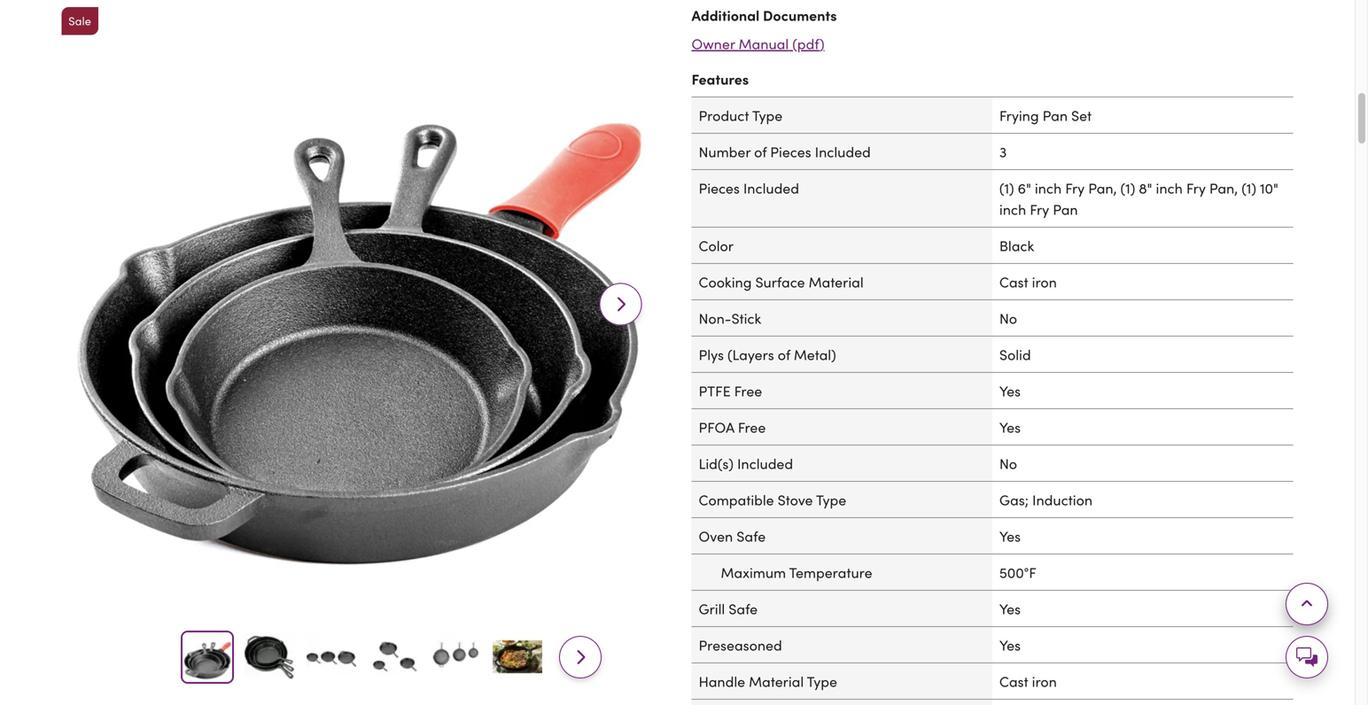 Task type: vqa. For each thing, say whether or not it's contained in the screenshot.
the Handle
yes



Task type: locate. For each thing, give the bounding box(es) containing it.
inch right 8"
[[1156, 178, 1183, 198]]

2 cast from the top
[[1000, 672, 1029, 691]]

pan, left 8"
[[1088, 178, 1117, 198]]

included
[[815, 142, 871, 161], [743, 178, 799, 198], [737, 454, 793, 473]]

inch down the 6"
[[1000, 200, 1026, 219]]

0 horizontal spatial inch
[[1000, 200, 1026, 219]]

ptfe
[[699, 381, 731, 401]]

of right "number"
[[754, 142, 767, 161]]

0 horizontal spatial pieces
[[699, 178, 740, 198]]

(layers
[[728, 345, 774, 364]]

fry
[[1065, 178, 1085, 198], [1187, 178, 1206, 198], [1030, 200, 1049, 219]]

2 vertical spatial included
[[737, 454, 793, 473]]

no up solid on the right of page
[[1000, 309, 1017, 328]]

1 yes from the top
[[1000, 381, 1021, 401]]

no
[[1000, 309, 1017, 328], [1000, 454, 1017, 473]]

0 vertical spatial no
[[1000, 309, 1017, 328]]

type
[[752, 106, 783, 125], [816, 490, 847, 510], [807, 672, 837, 691]]

next slide image
[[570, 647, 591, 668]]

cast iron
[[1000, 272, 1057, 292], [1000, 672, 1057, 691]]

pan, left 10"
[[1210, 178, 1238, 198]]

oven safe
[[699, 527, 766, 546]]

safe for oven safe
[[737, 527, 766, 546]]

iron
[[1032, 272, 1057, 292], [1032, 672, 1057, 691]]

yes
[[1000, 381, 1021, 401], [1000, 418, 1021, 437], [1000, 527, 1021, 546], [1000, 599, 1021, 619], [1000, 636, 1021, 655]]

type for stove
[[816, 490, 847, 510]]

product
[[699, 106, 749, 125]]

plys
[[699, 345, 724, 364]]

color
[[699, 236, 734, 255]]

handle
[[699, 672, 745, 691]]

(1) 6" inch fry pan, (1) 8" inch fry pan, (1) 10" inch fry pan
[[1000, 178, 1279, 219]]

1 vertical spatial no
[[1000, 454, 1017, 473]]

temperature
[[789, 563, 873, 582]]

1 horizontal spatial pieces
[[770, 142, 811, 161]]

)
[[820, 34, 825, 53]]

0 horizontal spatial (1)
[[1000, 178, 1014, 198]]

safe right oven
[[737, 527, 766, 546]]

pieces down "number"
[[699, 178, 740, 198]]

type for material
[[807, 672, 837, 691]]

(1) left the 6"
[[1000, 178, 1014, 198]]

0 vertical spatial material
[[809, 272, 864, 292]]

frying
[[1000, 106, 1039, 125]]

free
[[734, 381, 762, 401], [738, 418, 766, 437]]

number of pieces included
[[699, 142, 871, 161]]

inch right the 6"
[[1035, 178, 1062, 198]]

free right ptfe
[[734, 381, 762, 401]]

6"
[[1018, 178, 1031, 198]]

no up gas;
[[1000, 454, 1017, 473]]

set
[[1071, 106, 1092, 125]]

0 vertical spatial cast iron
[[1000, 272, 1057, 292]]

pieces
[[770, 142, 811, 161], [699, 178, 740, 198]]

1 vertical spatial iron
[[1032, 672, 1057, 691]]

of left metal)
[[778, 345, 790, 364]]

pan
[[1043, 106, 1068, 125], [1053, 200, 1078, 219]]

2 vertical spatial type
[[807, 672, 837, 691]]

black
[[1000, 236, 1034, 255]]

fry right 8"
[[1187, 178, 1206, 198]]

included for lid(s) included
[[737, 454, 793, 473]]

0 vertical spatial iron
[[1032, 272, 1057, 292]]

material
[[809, 272, 864, 292], [749, 672, 804, 691]]

pieces up 'pieces included'
[[770, 142, 811, 161]]

0 horizontal spatial material
[[749, 672, 804, 691]]

free for pfoa free
[[738, 418, 766, 437]]

(1) left 8"
[[1121, 178, 1135, 198]]

scroll back to the top of the page image
[[1297, 594, 1318, 615], [1297, 594, 1318, 615]]

0 horizontal spatial of
[[754, 142, 767, 161]]

(1)
[[1000, 178, 1014, 198], [1121, 178, 1135, 198], [1242, 178, 1257, 198]]

material down preseasoned
[[749, 672, 804, 691]]

500 °f
[[1000, 563, 1037, 582]]

1 horizontal spatial inch
[[1035, 178, 1062, 198]]

cast
[[1000, 272, 1029, 292], [1000, 672, 1029, 691]]

plys (layers of metal)
[[699, 345, 836, 364]]

3 yes from the top
[[1000, 527, 1021, 546]]

°f
[[1024, 563, 1037, 582]]

4 yes from the top
[[1000, 599, 1021, 619]]

grill
[[699, 599, 725, 619]]

1 horizontal spatial pan,
[[1210, 178, 1238, 198]]

1 vertical spatial free
[[738, 418, 766, 437]]

of
[[754, 142, 767, 161], [778, 345, 790, 364]]

fry down the 6"
[[1030, 200, 1049, 219]]

documents
[[763, 5, 837, 25]]

0 vertical spatial of
[[754, 142, 767, 161]]

1 vertical spatial cast iron
[[1000, 672, 1057, 691]]

maximum temperature
[[721, 563, 873, 582]]

previous slide image
[[87, 294, 108, 315]]

1 horizontal spatial (1)
[[1121, 178, 1135, 198]]

(
[[792, 34, 797, 53]]

1 vertical spatial included
[[743, 178, 799, 198]]

safe right grill
[[729, 599, 758, 619]]

inch
[[1035, 178, 1062, 198], [1156, 178, 1183, 198], [1000, 200, 1026, 219]]

2 horizontal spatial (1)
[[1242, 178, 1257, 198]]

1 vertical spatial pan
[[1053, 200, 1078, 219]]

0 vertical spatial safe
[[737, 527, 766, 546]]

(1) left 10"
[[1242, 178, 1257, 198]]

free right pfoa
[[738, 418, 766, 437]]

1 vertical spatial type
[[816, 490, 847, 510]]

0 horizontal spatial pan,
[[1088, 178, 1117, 198]]

1 horizontal spatial material
[[809, 272, 864, 292]]

1 vertical spatial cast
[[1000, 672, 1029, 691]]

additional
[[692, 5, 760, 25]]

pieces included
[[699, 178, 799, 198]]

0 vertical spatial free
[[734, 381, 762, 401]]

preseasoned
[[699, 636, 782, 655]]

0 vertical spatial cast
[[1000, 272, 1029, 292]]

1 horizontal spatial of
[[778, 345, 790, 364]]

lexi home 3 piece cast iron frying pan set image
[[62, 7, 656, 602], [183, 633, 232, 682], [245, 633, 294, 682], [307, 633, 356, 682], [369, 633, 418, 682], [431, 633, 480, 682], [493, 633, 542, 682]]

1 pan, from the left
[[1088, 178, 1117, 198]]

stove
[[778, 490, 813, 510]]

fry right the 6"
[[1065, 178, 1085, 198]]

0 vertical spatial included
[[815, 142, 871, 161]]

cooking surface material
[[699, 272, 864, 292]]

1 vertical spatial safe
[[729, 599, 758, 619]]

3 (1) from the left
[[1242, 178, 1257, 198]]

material right surface
[[809, 272, 864, 292]]

1 vertical spatial of
[[778, 345, 790, 364]]

pan,
[[1088, 178, 1117, 198], [1210, 178, 1238, 198]]

safe
[[737, 527, 766, 546], [729, 599, 758, 619]]

ptfe free
[[699, 381, 762, 401]]



Task type: describe. For each thing, give the bounding box(es) containing it.
open chat image
[[1286, 636, 1328, 679]]

pfoa
[[699, 418, 734, 437]]

1 vertical spatial pieces
[[699, 178, 740, 198]]

1 vertical spatial material
[[749, 672, 804, 691]]

surface
[[755, 272, 805, 292]]

solid
[[1000, 345, 1031, 364]]

oven
[[699, 527, 733, 546]]

metal)
[[794, 345, 836, 364]]

1 horizontal spatial fry
[[1065, 178, 1085, 198]]

pdf
[[797, 34, 820, 53]]

pfoa free
[[699, 418, 766, 437]]

lid(s) included
[[699, 454, 793, 473]]

2 pan, from the left
[[1210, 178, 1238, 198]]

maximum
[[721, 563, 786, 582]]

2 cast iron from the top
[[1000, 672, 1057, 691]]

sale
[[69, 13, 92, 29]]

0 vertical spatial type
[[752, 106, 783, 125]]

gas; induction
[[1000, 490, 1093, 510]]

next slide image
[[610, 294, 631, 315]]

included for pieces included
[[743, 178, 799, 198]]

3
[[1000, 142, 1007, 161]]

1 no from the top
[[1000, 309, 1017, 328]]

product type
[[699, 106, 783, 125]]

safe for grill safe
[[729, 599, 758, 619]]

2 yes from the top
[[1000, 418, 1021, 437]]

2 iron from the top
[[1032, 672, 1057, 691]]

1 (1) from the left
[[1000, 178, 1014, 198]]

cooking
[[699, 272, 752, 292]]

1 cast iron from the top
[[1000, 272, 1057, 292]]

owner
[[692, 34, 735, 53]]

2 no from the top
[[1000, 454, 1017, 473]]

0 vertical spatial pieces
[[770, 142, 811, 161]]

manual
[[739, 34, 789, 53]]

1 iron from the top
[[1032, 272, 1057, 292]]

additional documents owner manual ( pdf )
[[692, 5, 837, 53]]

compatible stove type
[[699, 490, 847, 510]]

stick
[[732, 309, 761, 328]]

number
[[699, 142, 751, 161]]

frying pan set
[[1000, 106, 1092, 125]]

sale figure
[[62, 7, 656, 602]]

gas;
[[1000, 490, 1029, 510]]

grill safe
[[699, 599, 758, 619]]

compatible
[[699, 490, 774, 510]]

2 (1) from the left
[[1121, 178, 1135, 198]]

non-stick
[[699, 309, 761, 328]]

500
[[1000, 563, 1024, 582]]

2 horizontal spatial fry
[[1187, 178, 1206, 198]]

8"
[[1139, 178, 1153, 198]]

induction
[[1032, 490, 1093, 510]]

lid(s)
[[699, 454, 734, 473]]

pan inside (1) 6" inch fry pan, (1) 8" inch fry pan, (1) 10" inch fry pan
[[1053, 200, 1078, 219]]

10"
[[1260, 178, 1279, 198]]

0 vertical spatial pan
[[1043, 106, 1068, 125]]

handle material type
[[699, 672, 837, 691]]

5 yes from the top
[[1000, 636, 1021, 655]]

2 horizontal spatial inch
[[1156, 178, 1183, 198]]

features
[[692, 69, 749, 89]]

0 horizontal spatial fry
[[1030, 200, 1049, 219]]

free for ptfe free
[[734, 381, 762, 401]]

non-
[[699, 309, 732, 328]]

1 cast from the top
[[1000, 272, 1029, 292]]



